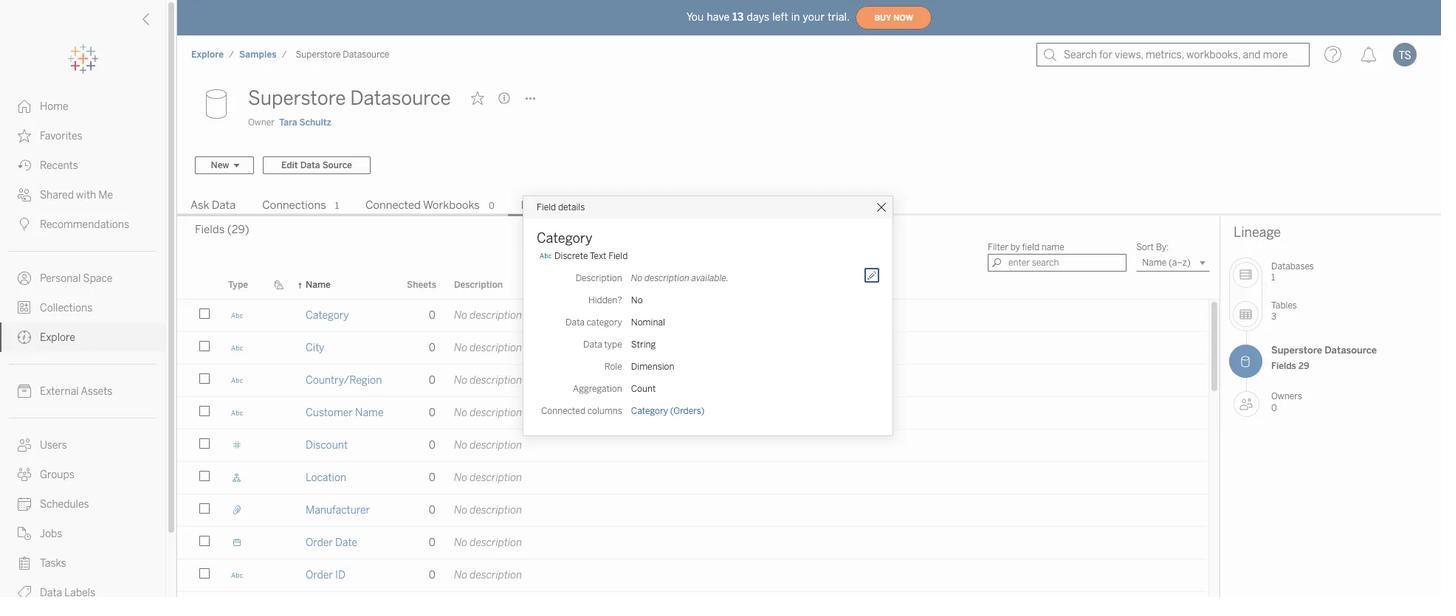 Task type: describe. For each thing, give the bounding box(es) containing it.
field details dialog
[[524, 196, 893, 435]]

owner tara schultz
[[248, 117, 331, 128]]

navigation panel element
[[0, 44, 165, 597]]

1 horizontal spatial explore link
[[191, 49, 225, 61]]

buy now
[[874, 13, 914, 23]]

jobs link
[[0, 519, 165, 549]]

nominal
[[631, 317, 665, 327]]

data type
[[583, 339, 622, 350]]

no description for customer name
[[454, 407, 522, 419]]

by:
[[1156, 242, 1169, 253]]

workbooks
[[423, 199, 480, 212]]

no description for order id
[[454, 569, 522, 582]]

filter by field name
[[988, 242, 1065, 253]]

data category
[[566, 317, 622, 327]]

0 vertical spatial fields
[[195, 223, 225, 236]]

lineage inside sub-spaces tab list
[[521, 199, 562, 212]]

name
[[1042, 242, 1065, 253]]

description for customer name
[[470, 407, 522, 419]]

buy
[[874, 13, 891, 23]]

recommendations
[[40, 219, 129, 231]]

Search text field
[[988, 254, 1127, 272]]

description for discount
[[470, 439, 522, 452]]

1 vertical spatial superstore
[[248, 86, 346, 110]]

sort
[[1137, 242, 1154, 253]]

row containing category
[[177, 300, 1209, 334]]

0 inside owners 0
[[1272, 403, 1277, 413]]

shared with me
[[40, 189, 113, 202]]

shared
[[40, 189, 74, 202]]

superstore inside superstore datasource fields 29
[[1272, 345, 1323, 356]]

explore for explore
[[40, 332, 75, 344]]

1 horizontal spatial field
[[609, 251, 628, 261]]

type
[[604, 339, 622, 350]]

home
[[40, 100, 69, 113]]

row containing order date
[[177, 527, 1209, 561]]

recents
[[40, 159, 78, 172]]

city link
[[306, 332, 324, 364]]

row containing location
[[177, 462, 1209, 496]]

owners
[[1272, 391, 1303, 402]]

you
[[687, 11, 704, 23]]

left
[[773, 11, 788, 23]]

discount link
[[306, 430, 348, 461]]

ask data
[[191, 199, 236, 212]]

row containing order id
[[177, 560, 1209, 594]]

databases 1
[[1272, 261, 1314, 283]]

category link
[[306, 300, 349, 332]]

now
[[894, 13, 914, 23]]

edit data source
[[281, 160, 352, 171]]

personal space link
[[0, 264, 165, 293]]

order for order id
[[306, 569, 333, 582]]

shared with me link
[[0, 180, 165, 210]]

sub-spaces tab list
[[177, 197, 1441, 216]]

external assets
[[40, 385, 112, 398]]

0 for order date
[[429, 537, 436, 549]]

explore / samples /
[[191, 49, 287, 60]]

groups
[[40, 469, 74, 481]]

source
[[322, 160, 352, 171]]

favorites link
[[0, 121, 165, 151]]

no description for city
[[454, 342, 522, 354]]

samples link
[[238, 49, 277, 61]]

no description for category
[[454, 309, 522, 322]]

connected workbooks
[[366, 199, 480, 212]]

order id
[[306, 569, 345, 582]]

recents link
[[0, 151, 165, 180]]

discrete date field image
[[228, 537, 246, 549]]

13
[[733, 11, 744, 23]]

superstore datasource main content
[[177, 74, 1441, 597]]

no for country/region
[[454, 374, 468, 387]]

order date
[[306, 537, 357, 549]]

(29)
[[227, 223, 249, 236]]

aggregation
[[573, 384, 622, 394]]

1 vertical spatial continuous number field image
[[219, 592, 255, 597]]

field
[[1022, 242, 1040, 253]]

fields inside superstore datasource fields 29
[[1272, 361, 1297, 372]]

superstore datasource fields 29
[[1272, 345, 1377, 372]]

external assets link
[[0, 377, 165, 406]]

users link
[[0, 431, 165, 460]]

category (orders)
[[631, 406, 705, 416]]

id
[[335, 569, 345, 582]]

no for customer name
[[454, 407, 468, 419]]

description for category
[[470, 309, 522, 322]]

1 horizontal spatial lineage
[[1234, 224, 1281, 241]]

category for the category link
[[306, 309, 349, 322]]

type
[[228, 280, 248, 291]]

assets
[[81, 385, 112, 398]]

favorites
[[40, 130, 82, 143]]

sort by:
[[1137, 242, 1169, 253]]

external
[[40, 385, 79, 398]]

databases image
[[1233, 262, 1259, 288]]

databases
[[1272, 261, 1314, 272]]

your
[[803, 11, 825, 23]]

group field image
[[228, 504, 246, 517]]

manufacturer
[[306, 504, 370, 517]]

discrete text field image for order id
[[228, 569, 246, 582]]

0 for manufacturer
[[429, 504, 436, 517]]

owner
[[248, 117, 275, 128]]

0 vertical spatial category
[[537, 230, 593, 246]]

personal
[[40, 272, 81, 285]]

(orders)
[[670, 406, 705, 416]]

no description for discount
[[454, 439, 522, 452]]

discount
[[306, 439, 348, 452]]

owners 0
[[1272, 391, 1303, 413]]

space
[[83, 272, 113, 285]]

explore for explore / samples /
[[191, 49, 224, 60]]

jobs
[[40, 528, 62, 541]]

description inside field details dialog
[[576, 273, 622, 283]]

collections link
[[0, 293, 165, 323]]

0 for city
[[429, 342, 436, 354]]

location link
[[306, 462, 346, 494]]

no description for location
[[454, 472, 522, 484]]



Task type: vqa. For each thing, say whether or not it's contained in the screenshot.
29
yes



Task type: locate. For each thing, give the bounding box(es) containing it.
row
[[177, 300, 1209, 334], [177, 332, 1209, 366], [177, 365, 1209, 399], [177, 397, 1209, 431], [177, 430, 1209, 464], [177, 462, 1209, 496], [177, 495, 1209, 529], [177, 527, 1209, 561], [177, 560, 1209, 594], [177, 592, 1209, 597]]

category for category (orders)
[[631, 406, 668, 416]]

0 inside sub-spaces tab list
[[489, 201, 495, 211]]

0 horizontal spatial field
[[537, 202, 556, 212]]

1 vertical spatial field
[[609, 251, 628, 261]]

0 vertical spatial discrete text field image
[[228, 374, 246, 387]]

/
[[229, 49, 234, 60], [282, 49, 287, 60]]

1 horizontal spatial fields
[[1272, 361, 1297, 372]]

buy now button
[[856, 6, 932, 30]]

0 for country/region
[[429, 374, 436, 387]]

fields left the 29
[[1272, 361, 1297, 372]]

0 vertical spatial superstore datasource
[[296, 49, 389, 60]]

order inside "order date" link
[[306, 537, 333, 549]]

1 inside sub-spaces tab list
[[335, 201, 339, 211]]

1 vertical spatial name
[[355, 407, 384, 419]]

you have 13 days left in your trial.
[[687, 11, 850, 23]]

explore
[[191, 49, 224, 60], [40, 332, 75, 344]]

data source image
[[195, 83, 239, 128]]

connected for connected workbooks
[[366, 199, 421, 212]]

columns
[[588, 406, 622, 416]]

1 vertical spatial connected
[[541, 406, 586, 416]]

/ left samples
[[229, 49, 234, 60]]

superstore up owner tara schultz
[[248, 86, 346, 110]]

7 no description from the top
[[454, 504, 522, 517]]

lineage up databases image at the right of page
[[1234, 224, 1281, 241]]

category
[[587, 317, 622, 327]]

row containing customer name
[[177, 397, 1209, 431]]

8 no description from the top
[[454, 537, 522, 549]]

1
[[335, 201, 339, 211], [1272, 273, 1275, 283]]

main navigation. press the up and down arrow keys to access links. element
[[0, 92, 165, 597]]

0 horizontal spatial explore
[[40, 332, 75, 344]]

explore link down collections at the left bottom of page
[[0, 323, 165, 352]]

discrete text field image
[[228, 374, 246, 387], [228, 569, 246, 582]]

customer name
[[306, 407, 384, 419]]

2 order from the top
[[306, 569, 333, 582]]

1 vertical spatial explore
[[40, 332, 75, 344]]

days
[[747, 11, 770, 23]]

row group inside grid
[[177, 300, 1209, 597]]

name up the category link
[[306, 280, 331, 291]]

6 row from the top
[[177, 462, 1209, 496]]

category down count
[[631, 406, 668, 416]]

8 row from the top
[[177, 527, 1209, 561]]

1 horizontal spatial name
[[355, 407, 384, 419]]

discrete text field image for city
[[228, 342, 246, 354]]

datasource
[[343, 49, 389, 60], [350, 86, 451, 110], [1325, 345, 1377, 356]]

fields
[[195, 223, 225, 236], [1272, 361, 1297, 372]]

0 for category
[[429, 309, 436, 322]]

description for city
[[470, 342, 522, 354]]

1 horizontal spatial 1
[[1272, 273, 1275, 283]]

description for order date
[[470, 537, 522, 549]]

1 order from the top
[[306, 537, 333, 549]]

0 vertical spatial order
[[306, 537, 333, 549]]

1 vertical spatial discrete text field image
[[228, 342, 246, 354]]

discrete text field
[[555, 251, 628, 261]]

superstore up the 29
[[1272, 345, 1323, 356]]

0 vertical spatial name
[[306, 280, 331, 291]]

3 discrete text field image from the top
[[228, 407, 246, 419]]

description inside grid
[[454, 280, 503, 291]]

0 vertical spatial 1
[[335, 201, 339, 211]]

no for order date
[[454, 537, 468, 549]]

7 row from the top
[[177, 495, 1209, 529]]

data right the ask
[[212, 199, 236, 212]]

datasource inside superstore datasource fields 29
[[1325, 345, 1377, 356]]

data inside sub-spaces tab list
[[212, 199, 236, 212]]

3
[[1272, 312, 1277, 322]]

description right sheets
[[454, 280, 503, 291]]

connected columns
[[541, 406, 622, 416]]

discrete
[[555, 251, 588, 261]]

0 vertical spatial continuous number field image
[[228, 439, 246, 452]]

ask
[[191, 199, 209, 212]]

grid inside superstore datasource main content
[[177, 272, 1220, 597]]

trial.
[[828, 11, 850, 23]]

order left id
[[306, 569, 333, 582]]

description down text
[[576, 273, 622, 283]]

1 down the databases on the top of page
[[1272, 273, 1275, 283]]

country/region link
[[306, 365, 382, 396]]

field details
[[537, 202, 585, 212]]

no description available.
[[631, 273, 729, 283]]

manufacturer link
[[306, 495, 370, 526]]

no description for order date
[[454, 537, 522, 549]]

1 horizontal spatial /
[[282, 49, 287, 60]]

description for location
[[470, 472, 522, 484]]

1 / from the left
[[229, 49, 234, 60]]

schedules
[[40, 498, 89, 511]]

field right text
[[609, 251, 628, 261]]

name inside the customer name link
[[355, 407, 384, 419]]

0 vertical spatial explore
[[191, 49, 224, 60]]

category inside row group
[[306, 309, 349, 322]]

1 no description from the top
[[454, 309, 522, 322]]

2 discrete text field image from the top
[[228, 569, 246, 582]]

role
[[605, 361, 622, 372]]

category up discrete
[[537, 230, 593, 246]]

2 vertical spatial superstore
[[1272, 345, 1323, 356]]

2 vertical spatial category
[[631, 406, 668, 416]]

row containing manufacturer
[[177, 495, 1209, 529]]

description for manufacturer
[[470, 504, 522, 517]]

superstore right samples
[[296, 49, 341, 60]]

tara schultz link
[[279, 116, 331, 129]]

fields image
[[1229, 345, 1263, 378]]

0 vertical spatial datasource
[[343, 49, 389, 60]]

row containing discount
[[177, 430, 1209, 464]]

no for category
[[454, 309, 468, 322]]

no for location
[[454, 472, 468, 484]]

groups link
[[0, 460, 165, 490]]

1 horizontal spatial description
[[576, 273, 622, 283]]

1 vertical spatial category
[[306, 309, 349, 322]]

explore link left samples
[[191, 49, 225, 61]]

29
[[1299, 361, 1310, 372]]

2 discrete text field image from the top
[[228, 342, 246, 354]]

no for manufacturer
[[454, 504, 468, 517]]

0 vertical spatial connected
[[366, 199, 421, 212]]

0 horizontal spatial name
[[306, 280, 331, 291]]

3 no description from the top
[[454, 374, 522, 387]]

field left details
[[537, 202, 556, 212]]

1 vertical spatial datasource
[[350, 86, 451, 110]]

users
[[40, 439, 67, 452]]

2 row from the top
[[177, 332, 1209, 366]]

schultz
[[299, 117, 331, 128]]

home link
[[0, 92, 165, 121]]

tables 3
[[1272, 300, 1297, 322]]

no for discount
[[454, 439, 468, 452]]

connected down aggregation
[[541, 406, 586, 416]]

0
[[489, 201, 495, 211], [429, 309, 436, 322], [429, 342, 436, 354], [429, 374, 436, 387], [1272, 403, 1277, 413], [429, 407, 436, 419], [429, 439, 436, 452], [429, 472, 436, 484], [429, 504, 436, 517], [429, 537, 436, 549], [429, 569, 436, 582]]

0 horizontal spatial lineage
[[521, 199, 562, 212]]

1 down source
[[335, 201, 339, 211]]

new
[[211, 160, 229, 171]]

superstore
[[296, 49, 341, 60], [248, 86, 346, 110], [1272, 345, 1323, 356]]

in
[[791, 11, 800, 23]]

1 vertical spatial lineage
[[1234, 224, 1281, 241]]

1 vertical spatial superstore datasource
[[248, 86, 451, 110]]

explore left samples
[[191, 49, 224, 60]]

no description for manufacturer
[[454, 504, 522, 517]]

9 no description from the top
[[454, 569, 522, 582]]

order for order date
[[306, 537, 333, 549]]

superstore datasource inside main content
[[248, 86, 451, 110]]

row containing country/region
[[177, 365, 1209, 399]]

superstore datasource element
[[291, 49, 394, 60]]

tara
[[279, 117, 297, 128]]

/ right samples link
[[282, 49, 287, 60]]

dimension
[[631, 361, 675, 372]]

1 horizontal spatial explore
[[191, 49, 224, 60]]

lineage up discrete
[[521, 199, 562, 212]]

description
[[576, 273, 622, 283], [454, 280, 503, 291]]

sheets
[[407, 280, 436, 291]]

data left category
[[566, 317, 585, 327]]

collections
[[40, 302, 93, 315]]

edit
[[281, 160, 298, 171]]

4 no description from the top
[[454, 407, 522, 419]]

tasks link
[[0, 549, 165, 578]]

personal space
[[40, 272, 113, 285]]

explore inside main navigation. press the up and down arrow keys to access links. element
[[40, 332, 75, 344]]

5 no description from the top
[[454, 439, 522, 452]]

description for country/region
[[470, 374, 522, 387]]

available.
[[692, 273, 729, 283]]

no description
[[454, 309, 522, 322], [454, 342, 522, 354], [454, 374, 522, 387], [454, 407, 522, 419], [454, 439, 522, 452], [454, 472, 522, 484], [454, 504, 522, 517], [454, 537, 522, 549], [454, 569, 522, 582]]

connected inside field details dialog
[[541, 406, 586, 416]]

1 horizontal spatial category
[[537, 230, 593, 246]]

2 no description from the top
[[454, 342, 522, 354]]

string
[[631, 339, 656, 350]]

new button
[[195, 157, 254, 174]]

1 vertical spatial order
[[306, 569, 333, 582]]

1 discrete text field image from the top
[[228, 374, 246, 387]]

tasks
[[40, 558, 66, 570]]

1 vertical spatial fields
[[1272, 361, 1297, 372]]

no description for country/region
[[454, 374, 522, 387]]

cell
[[759, 592, 1209, 597]]

0 vertical spatial superstore
[[296, 49, 341, 60]]

0 vertical spatial explore link
[[191, 49, 225, 61]]

customer
[[306, 407, 353, 419]]

me
[[98, 189, 113, 202]]

1 vertical spatial discrete text field image
[[228, 569, 246, 582]]

filter
[[988, 242, 1009, 253]]

customer name link
[[306, 397, 384, 429]]

tables
[[1272, 300, 1297, 311]]

discrete text field image
[[228, 309, 246, 322], [228, 342, 246, 354], [228, 407, 246, 419]]

explore down collections at the left bottom of page
[[40, 332, 75, 344]]

connected inside sub-spaces tab list
[[366, 199, 421, 212]]

tables image
[[1233, 301, 1259, 327]]

1 row from the top
[[177, 300, 1209, 334]]

no for order id
[[454, 569, 468, 582]]

1 vertical spatial 1
[[1272, 273, 1275, 283]]

2 / from the left
[[282, 49, 287, 60]]

city
[[306, 342, 324, 354]]

hierarchy field image
[[228, 472, 246, 484]]

discrete text field image for category
[[228, 309, 246, 322]]

name right customer on the bottom of the page
[[355, 407, 384, 419]]

2 horizontal spatial category
[[631, 406, 668, 416]]

0 for location
[[429, 472, 436, 484]]

description inside field details dialog
[[645, 273, 690, 283]]

have
[[707, 11, 730, 23]]

connections
[[262, 199, 326, 212]]

0 horizontal spatial category
[[306, 309, 349, 322]]

0 for customer name
[[429, 407, 436, 419]]

country/region
[[306, 374, 382, 387]]

continuous number field image down discrete date field image
[[219, 592, 255, 597]]

grid
[[177, 272, 1220, 597]]

cell inside row group
[[759, 592, 1209, 597]]

order left date
[[306, 537, 333, 549]]

date
[[335, 537, 357, 549]]

fields down ask data
[[195, 223, 225, 236]]

1 discrete text field image from the top
[[228, 309, 246, 322]]

owners image
[[1234, 391, 1260, 417]]

0 horizontal spatial /
[[229, 49, 234, 60]]

grid containing category
[[177, 272, 1220, 597]]

3 row from the top
[[177, 365, 1209, 399]]

order inside order id "link"
[[306, 569, 333, 582]]

connected left workbooks
[[366, 199, 421, 212]]

6 no description from the top
[[454, 472, 522, 484]]

no for city
[[454, 342, 468, 354]]

4 row from the top
[[177, 397, 1209, 431]]

10 row from the top
[[177, 592, 1209, 597]]

with
[[76, 189, 96, 202]]

9 row from the top
[[177, 560, 1209, 594]]

0 horizontal spatial 1
[[335, 201, 339, 211]]

discrete text field image for customer name
[[228, 407, 246, 419]]

category up "city" link
[[306, 309, 349, 322]]

data right the edit
[[300, 160, 320, 171]]

continuous number field image up the hierarchy field image on the left of page
[[228, 439, 246, 452]]

0 vertical spatial discrete text field image
[[228, 309, 246, 322]]

description for order id
[[470, 569, 522, 582]]

1 inside databases 1
[[1272, 273, 1275, 283]]

1 vertical spatial explore link
[[0, 323, 165, 352]]

continuous number field image
[[228, 439, 246, 452], [219, 592, 255, 597]]

data
[[300, 160, 320, 171], [212, 199, 236, 212], [566, 317, 585, 327], [583, 339, 602, 350]]

0 horizontal spatial description
[[454, 280, 503, 291]]

0 horizontal spatial connected
[[366, 199, 421, 212]]

0 horizontal spatial fields
[[195, 223, 225, 236]]

location
[[306, 472, 346, 484]]

0 vertical spatial lineage
[[521, 199, 562, 212]]

row group
[[177, 300, 1209, 597]]

row group containing category
[[177, 300, 1209, 597]]

connected for connected columns
[[541, 406, 586, 416]]

0 for order id
[[429, 569, 436, 582]]

data inside edit data source "button"
[[300, 160, 320, 171]]

2 vertical spatial datasource
[[1325, 345, 1377, 356]]

5 row from the top
[[177, 430, 1209, 464]]

0 horizontal spatial explore link
[[0, 323, 165, 352]]

1 horizontal spatial connected
[[541, 406, 586, 416]]

fields (29)
[[195, 223, 249, 236]]

2 vertical spatial discrete text field image
[[228, 407, 246, 419]]

hidden?
[[588, 295, 622, 305]]

row containing city
[[177, 332, 1209, 366]]

edit data source button
[[263, 157, 371, 174]]

discrete text field image for country/region
[[228, 374, 246, 387]]

0 vertical spatial field
[[537, 202, 556, 212]]

data left type
[[583, 339, 602, 350]]

0 for discount
[[429, 439, 436, 452]]



